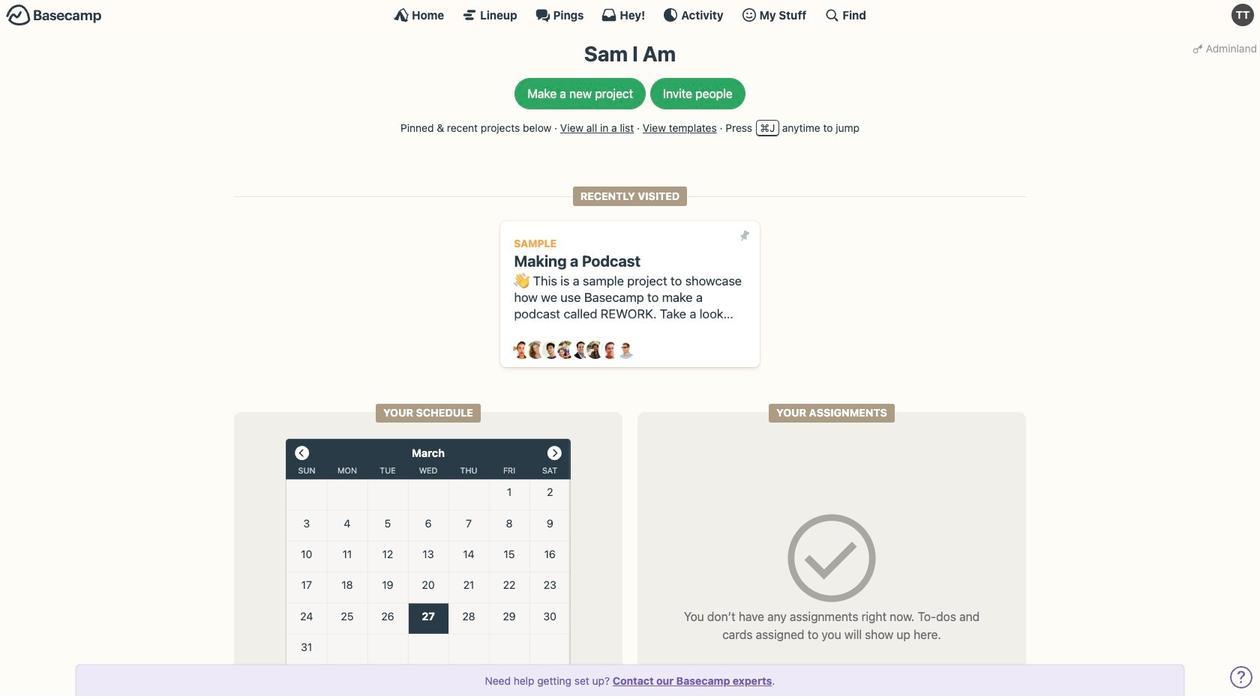 Task type: describe. For each thing, give the bounding box(es) containing it.
annie bryan image
[[513, 342, 531, 360]]

main element
[[0, 0, 1260, 29]]

keyboard shortcut: ⌘ + / image
[[825, 8, 840, 23]]

terry turtle image
[[1232, 4, 1254, 26]]

victor cooper image
[[616, 342, 634, 360]]

jennifer young image
[[557, 342, 575, 360]]

josh fiske image
[[572, 342, 590, 360]]

switch accounts image
[[6, 4, 102, 27]]



Task type: vqa. For each thing, say whether or not it's contained in the screenshot.
Switch accounts 'image'
yes



Task type: locate. For each thing, give the bounding box(es) containing it.
cheryl walters image
[[528, 342, 546, 360]]

nicole katz image
[[587, 342, 605, 360]]

steve marsh image
[[602, 342, 620, 360]]

jared davis image
[[542, 342, 560, 360]]



